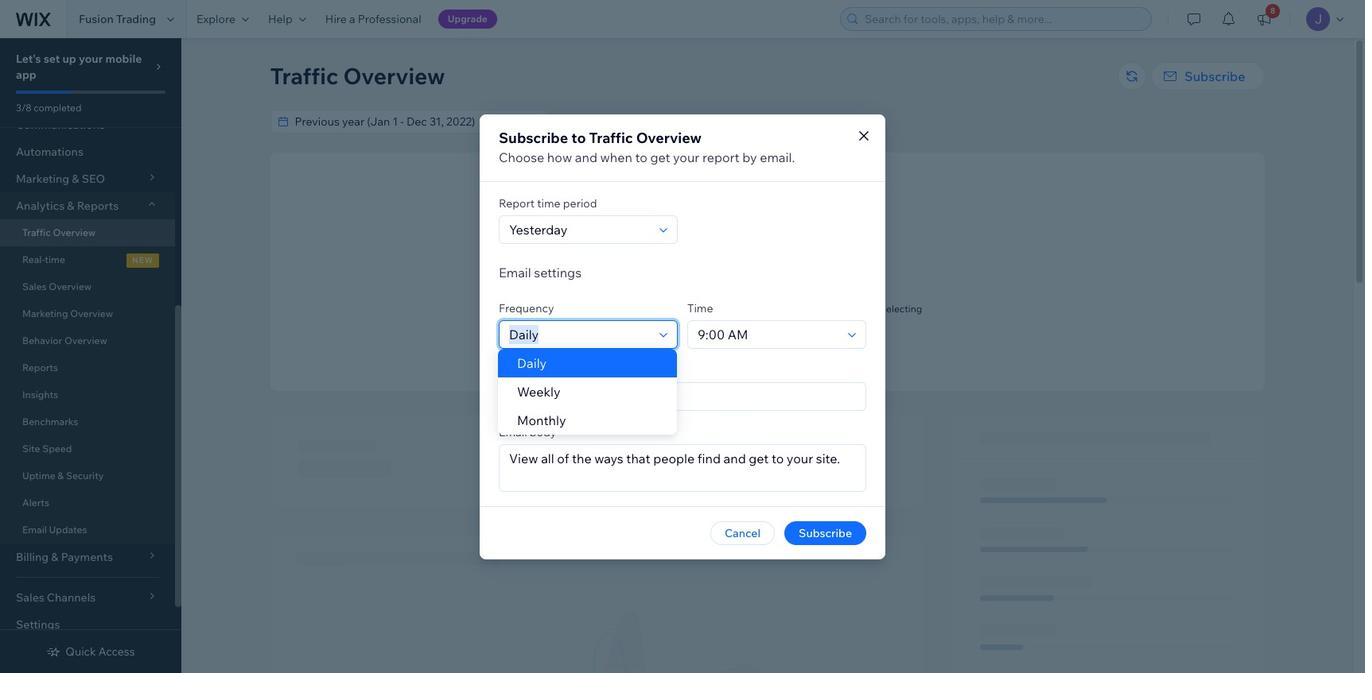 Task type: describe. For each thing, give the bounding box(es) containing it.
(jan
[[706, 115, 729, 129]]

-
[[739, 115, 743, 129]]

Time field
[[693, 321, 843, 348]]

settings
[[16, 618, 60, 633]]

choose
[[499, 149, 544, 165]]

help button
[[259, 0, 316, 38]]

daily option
[[498, 349, 677, 378]]

another
[[722, 315, 757, 327]]

hire a marketing expert link
[[716, 341, 819, 356]]

report time period
[[499, 196, 597, 210]]

those
[[809, 303, 834, 315]]

let's
[[16, 52, 41, 66]]

Email body text field
[[500, 445, 866, 491]]

didn't
[[698, 303, 724, 315]]

daily
[[517, 356, 547, 372]]

1 horizontal spatial traffic overview
[[270, 62, 445, 90]]

1 vertical spatial period
[[563, 196, 597, 210]]

weekly
[[517, 384, 561, 400]]

email settings
[[499, 265, 582, 280]]

email.
[[760, 149, 795, 165]]

expert
[[791, 343, 819, 354]]

set
[[44, 52, 60, 66]]

compared
[[553, 115, 606, 129]]

1
[[731, 115, 737, 129]]

like
[[641, 303, 656, 315]]

selecting
[[882, 303, 923, 315]]

Frequency field
[[504, 321, 655, 348]]

1 horizontal spatial period
[[669, 115, 703, 129]]

hire a professional
[[325, 12, 421, 26]]

security
[[66, 470, 104, 482]]

analytics
[[16, 199, 65, 213]]

alerts
[[22, 497, 49, 509]]

a for marketing
[[736, 343, 741, 354]]

2 horizontal spatial subscribe
[[1185, 68, 1246, 84]]

report
[[703, 149, 740, 165]]

sales overview link
[[0, 274, 175, 301]]

uptime & security link
[[0, 463, 175, 490]]

dec
[[745, 115, 766, 129]]

Search for tools, apps, help & more... field
[[860, 8, 1147, 30]]

list box containing daily
[[498, 349, 677, 435]]

fusion trading
[[79, 12, 156, 26]]

period.
[[781, 315, 813, 327]]

how
[[547, 149, 572, 165]]

8
[[1271, 6, 1276, 16]]

insights
[[22, 389, 58, 401]]

frequency
[[499, 301, 554, 316]]

real-time
[[22, 254, 65, 266]]

hire for hire a professional
[[325, 12, 347, 26]]

& for uptime
[[58, 470, 64, 482]]

sales overview
[[22, 281, 92, 293]]

app
[[16, 68, 36, 82]]

new
[[132, 255, 154, 266]]

email for email subject
[[499, 363, 527, 378]]

let's set up your mobile app
[[16, 52, 142, 82]]

3/8 completed
[[16, 102, 82, 114]]

quick access
[[66, 645, 135, 660]]

marketing overview
[[22, 308, 113, 320]]

email for email settings
[[499, 265, 531, 280]]

Report time period field
[[504, 216, 655, 243]]

time for real-
[[45, 254, 65, 266]]

access
[[99, 645, 135, 660]]

time
[[688, 301, 713, 316]]

completed
[[34, 102, 82, 114]]

0 vertical spatial subscribe button
[[1151, 62, 1265, 91]]

hire a professional link
[[316, 0, 431, 38]]

when
[[600, 149, 633, 165]]

speed
[[42, 443, 72, 455]]

have
[[726, 303, 747, 315]]

email updates
[[22, 524, 87, 536]]

uptime
[[22, 470, 55, 482]]

explore
[[197, 12, 236, 26]]

your inside "let's set up your mobile app"
[[79, 52, 103, 66]]

page skeleton image
[[270, 415, 1265, 674]]

settings link
[[0, 612, 175, 639]]

trading
[[116, 12, 156, 26]]

email subject
[[499, 363, 568, 378]]

professional
[[358, 12, 421, 26]]

email updates link
[[0, 517, 175, 544]]

reports inside "dropdown button"
[[77, 199, 119, 213]]

marketing overview link
[[0, 301, 175, 328]]

marketing
[[744, 343, 789, 354]]

sales
[[22, 281, 47, 293]]

time for report
[[537, 196, 561, 210]]

overview inside the subscribe to traffic overview choose how and when to get your report by email.
[[636, 129, 702, 147]]

dates.
[[837, 303, 864, 315]]

monthly
[[517, 413, 566, 429]]

email for email updates
[[22, 524, 47, 536]]

up
[[62, 52, 76, 66]]



Task type: vqa. For each thing, say whether or not it's contained in the screenshot.
"list box" containing Daily
yes



Task type: locate. For each thing, give the bounding box(es) containing it.
on
[[796, 303, 807, 315]]

marketing
[[22, 308, 68, 320]]

1 vertical spatial traffic
[[589, 129, 633, 147]]

traffic
[[767, 303, 794, 315]]

traffic overview inside the sidebar element
[[22, 227, 96, 239]]

try
[[866, 303, 880, 315]]

0 horizontal spatial reports
[[22, 362, 58, 374]]

a
[[349, 12, 355, 26], [736, 343, 741, 354]]

to for traffic
[[572, 129, 586, 147]]

1 vertical spatial reports
[[22, 362, 58, 374]]

0 horizontal spatial subscribe
[[499, 129, 568, 147]]

your right like
[[658, 303, 678, 315]]

1 vertical spatial traffic overview
[[22, 227, 96, 239]]

overview
[[343, 62, 445, 90], [636, 129, 702, 147], [53, 227, 96, 239], [49, 281, 92, 293], [70, 308, 113, 320], [64, 335, 107, 347]]

quick access button
[[46, 645, 135, 660]]

traffic
[[270, 62, 338, 90], [589, 129, 633, 147], [22, 227, 51, 239]]

site
[[680, 303, 696, 315]]

overview for behavior overview link
[[64, 335, 107, 347]]

traffic down analytics on the top left of the page
[[22, 227, 51, 239]]

subscribe to traffic overview choose how and when to get your report by email.
[[499, 129, 795, 165]]

by
[[743, 149, 757, 165]]

1 horizontal spatial reports
[[77, 199, 119, 213]]

1 horizontal spatial to
[[609, 115, 620, 129]]

overview down analytics & reports
[[53, 227, 96, 239]]

fusion
[[79, 12, 114, 26]]

to up and
[[572, 129, 586, 147]]

hire for hire a marketing expert
[[716, 343, 734, 354]]

hire
[[325, 12, 347, 26], [716, 343, 734, 354]]

2 vertical spatial traffic
[[22, 227, 51, 239]]

2 vertical spatial your
[[658, 303, 678, 315]]

period up report time period field
[[563, 196, 597, 210]]

cancel
[[725, 526, 761, 541]]

period left (jan
[[669, 115, 703, 129]]

insights link
[[0, 382, 175, 409]]

email up weekly
[[499, 363, 527, 378]]

email up frequency
[[499, 265, 531, 280]]

0 vertical spatial a
[[349, 12, 355, 26]]

reports up insights
[[22, 362, 58, 374]]

settings
[[534, 265, 582, 280]]

email body
[[499, 425, 556, 440]]

1 horizontal spatial subscribe button
[[1151, 62, 1265, 91]]

hire inside hire a marketing expert link
[[716, 343, 734, 354]]

1 vertical spatial hire
[[716, 343, 734, 354]]

0 horizontal spatial a
[[349, 12, 355, 26]]

mobile
[[105, 52, 142, 66]]

your right get
[[673, 149, 700, 165]]

reports link
[[0, 355, 175, 382]]

0 horizontal spatial time
[[45, 254, 65, 266]]

2 horizontal spatial traffic
[[589, 129, 633, 147]]

behavior overview
[[22, 335, 107, 347]]

1 horizontal spatial a
[[736, 343, 741, 354]]

previous
[[622, 115, 667, 129]]

upgrade
[[448, 13, 488, 25]]

email inside the sidebar element
[[22, 524, 47, 536]]

1 vertical spatial subscribe button
[[785, 522, 867, 545]]

overview down the sales overview link
[[70, 308, 113, 320]]

analytics & reports
[[16, 199, 119, 213]]

2 vertical spatial time
[[759, 315, 779, 327]]

8 button
[[1247, 0, 1282, 38]]

0 vertical spatial hire
[[325, 12, 347, 26]]

subscribe inside the subscribe to traffic overview choose how and when to get your report by email.
[[499, 129, 568, 147]]

& right uptime
[[58, 470, 64, 482]]

looks like your site didn't have any traffic on those dates. try selecting another time period.
[[612, 303, 923, 327]]

quick
[[66, 645, 96, 660]]

0 vertical spatial &
[[67, 199, 74, 213]]

traffic overview
[[270, 62, 445, 90], [22, 227, 96, 239]]

real-
[[22, 254, 45, 266]]

hire a marketing expert
[[716, 343, 819, 354]]

hire inside hire a professional link
[[325, 12, 347, 26]]

analytics & reports button
[[0, 193, 175, 220]]

0 vertical spatial period
[[669, 115, 703, 129]]

traffic down help button
[[270, 62, 338, 90]]

help
[[268, 12, 293, 26]]

1 horizontal spatial time
[[537, 196, 561, 210]]

1 vertical spatial time
[[45, 254, 65, 266]]

0 horizontal spatial period
[[563, 196, 597, 210]]

1 vertical spatial your
[[673, 149, 700, 165]]

a left marketing
[[736, 343, 741, 354]]

reports up "traffic overview" link
[[77, 199, 119, 213]]

overview for the sales overview link
[[49, 281, 92, 293]]

sidebar element
[[0, 0, 181, 674]]

body
[[530, 425, 556, 440]]

benchmarks
[[22, 416, 78, 428]]

&
[[67, 199, 74, 213], [58, 470, 64, 482]]

a left professional
[[349, 12, 355, 26]]

email for email body
[[499, 425, 527, 440]]

compared to previous period (jan 1 - dec 31, 2021)
[[553, 115, 813, 129]]

email down 'alerts'
[[22, 524, 47, 536]]

3/8
[[16, 102, 31, 114]]

hire right help button
[[325, 12, 347, 26]]

overview down professional
[[343, 62, 445, 90]]

0 horizontal spatial &
[[58, 470, 64, 482]]

0 horizontal spatial traffic overview
[[22, 227, 96, 239]]

2 horizontal spatial to
[[635, 149, 648, 165]]

site speed link
[[0, 436, 175, 463]]

& right analytics on the top left of the page
[[67, 199, 74, 213]]

behavior
[[22, 335, 62, 347]]

list box
[[498, 349, 677, 435]]

1 horizontal spatial traffic
[[270, 62, 338, 90]]

email
[[499, 265, 531, 280], [499, 363, 527, 378], [499, 425, 527, 440], [22, 524, 47, 536]]

1 horizontal spatial subscribe
[[799, 526, 852, 541]]

0 vertical spatial traffic overview
[[270, 62, 445, 90]]

alerts link
[[0, 490, 175, 517]]

0 vertical spatial your
[[79, 52, 103, 66]]

get
[[650, 149, 670, 165]]

traffic overview down hire a professional
[[270, 62, 445, 90]]

0 horizontal spatial to
[[572, 129, 586, 147]]

overview down the marketing overview link
[[64, 335, 107, 347]]

updates
[[49, 524, 87, 536]]

your inside the subscribe to traffic overview choose how and when to get your report by email.
[[673, 149, 700, 165]]

1 vertical spatial a
[[736, 343, 741, 354]]

31,
[[768, 115, 783, 129]]

2 vertical spatial subscribe
[[799, 526, 852, 541]]

overview up get
[[636, 129, 702, 147]]

to left get
[[635, 149, 648, 165]]

1 horizontal spatial hire
[[716, 343, 734, 354]]

email left body
[[499, 425, 527, 440]]

hire down another
[[716, 343, 734, 354]]

traffic up when
[[589, 129, 633, 147]]

automations link
[[0, 138, 175, 166]]

2 horizontal spatial time
[[759, 315, 779, 327]]

0 horizontal spatial traffic
[[22, 227, 51, 239]]

subscribe
[[1185, 68, 1246, 84], [499, 129, 568, 147], [799, 526, 852, 541]]

uptime & security
[[22, 470, 104, 482]]

traffic overview down analytics & reports
[[22, 227, 96, 239]]

& for analytics
[[67, 199, 74, 213]]

subject
[[530, 363, 568, 378]]

1 vertical spatial subscribe
[[499, 129, 568, 147]]

1 vertical spatial &
[[58, 470, 64, 482]]

overview for the marketing overview link
[[70, 308, 113, 320]]

traffic inside the sidebar element
[[22, 227, 51, 239]]

time right report
[[537, 196, 561, 210]]

your inside looks like your site didn't have any traffic on those dates. try selecting another time period.
[[658, 303, 678, 315]]

0 vertical spatial time
[[537, 196, 561, 210]]

your right up
[[79, 52, 103, 66]]

site
[[22, 443, 40, 455]]

2021)
[[785, 115, 813, 129]]

time inside the sidebar element
[[45, 254, 65, 266]]

overview for "traffic overview" link
[[53, 227, 96, 239]]

0 vertical spatial traffic
[[270, 62, 338, 90]]

site speed
[[22, 443, 72, 455]]

behavior overview link
[[0, 328, 175, 355]]

period
[[669, 115, 703, 129], [563, 196, 597, 210]]

& inside "dropdown button"
[[67, 199, 74, 213]]

to for previous
[[609, 115, 620, 129]]

a for professional
[[349, 12, 355, 26]]

0 vertical spatial reports
[[77, 199, 119, 213]]

time up sales overview
[[45, 254, 65, 266]]

any
[[749, 303, 765, 315]]

automations
[[16, 145, 83, 159]]

0 horizontal spatial hire
[[325, 12, 347, 26]]

to left previous
[[609, 115, 620, 129]]

0 horizontal spatial subscribe button
[[785, 522, 867, 545]]

report
[[499, 196, 535, 210]]

time inside looks like your site didn't have any traffic on those dates. try selecting another time period.
[[759, 315, 779, 327]]

1 horizontal spatial &
[[67, 199, 74, 213]]

traffic inside the subscribe to traffic overview choose how and when to get your report by email.
[[589, 129, 633, 147]]

time up hire a marketing expert link
[[759, 315, 779, 327]]

Email subject field
[[504, 383, 861, 410]]

overview up marketing overview
[[49, 281, 92, 293]]

traffic overview link
[[0, 220, 175, 247]]

subscribe button
[[1151, 62, 1265, 91], [785, 522, 867, 545]]

0 vertical spatial subscribe
[[1185, 68, 1246, 84]]

looks
[[612, 303, 639, 315]]

to
[[609, 115, 620, 129], [572, 129, 586, 147], [635, 149, 648, 165]]

None field
[[290, 111, 524, 133]]

cancel button
[[711, 522, 775, 545]]

your
[[79, 52, 103, 66], [673, 149, 700, 165], [658, 303, 678, 315]]



